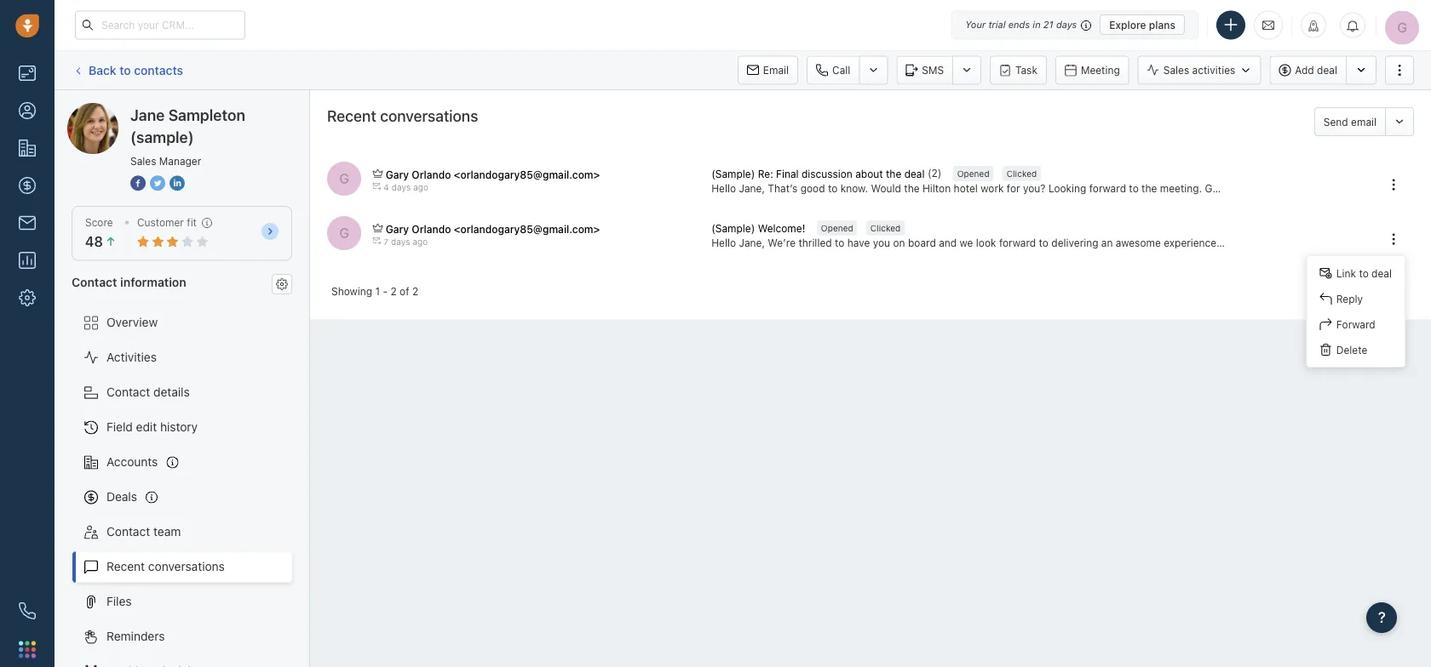 Task type: vqa. For each thing, say whether or not it's contained in the screenshot.
'fit'
yes



Task type: describe. For each thing, give the bounding box(es) containing it.
contact for contact details
[[106, 386, 150, 400]]

0 vertical spatial days
[[1056, 19, 1077, 30]]

accounts
[[106, 455, 158, 469]]

(sample) welcome!
[[712, 222, 805, 234]]

plans
[[1149, 19, 1176, 31]]

information
[[120, 275, 186, 289]]

(sample) re: final discussion about the deal link
[[712, 167, 928, 181]]

meeting button
[[1055, 56, 1129, 85]]

that's
[[768, 183, 798, 194]]

back to contacts
[[89, 63, 183, 77]]

contact details
[[106, 386, 190, 400]]

send email button
[[1314, 107, 1385, 136]]

task button
[[990, 56, 1047, 85]]

contact team
[[106, 525, 181, 539]]

for
[[1007, 183, 1020, 194]]

hilton
[[923, 183, 951, 194]]

contact for contact team
[[106, 525, 150, 539]]

<orlandogary85@gmail.com> for (sample) re: final discussion about the deal
[[454, 169, 600, 180]]

1 vertical spatial clicked
[[870, 223, 901, 233]]

email image
[[1263, 18, 1274, 32]]

0 vertical spatial conversations
[[380, 106, 478, 125]]

forward
[[1089, 183, 1126, 194]]

(sample) re: final discussion about the deal (2)
[[712, 167, 942, 180]]

details
[[153, 386, 190, 400]]

work
[[981, 183, 1004, 194]]

trial
[[989, 19, 1006, 30]]

your
[[965, 19, 986, 30]]

outgoing image for (sample) re: final discussion about the deal
[[373, 182, 381, 191]]

linkedin circled image
[[170, 174, 185, 192]]

link to deal
[[1336, 268, 1392, 280]]

2 vertical spatial deal
[[1372, 268, 1392, 280]]

email
[[1351, 116, 1377, 128]]

call link
[[807, 56, 859, 85]]

1
[[375, 285, 380, 297]]

customer
[[137, 217, 184, 229]]

orlando for (sample) welcome!
[[412, 223, 451, 235]]

deals
[[106, 490, 137, 504]]

ago for (sample) re: final discussion about the deal
[[413, 183, 429, 193]]

0 horizontal spatial recent conversations
[[106, 560, 225, 574]]

fit
[[187, 217, 197, 229]]

of
[[400, 285, 409, 297]]

about
[[855, 168, 883, 180]]

1 vertical spatial conversations
[[148, 560, 225, 574]]

reminders
[[106, 630, 165, 644]]

your trial ends in 21 days
[[965, 19, 1077, 30]]

good
[[801, 183, 825, 194]]

2 horizontal spatial the
[[1142, 183, 1157, 194]]

freshworks switcher image
[[19, 642, 36, 659]]

hello
[[712, 183, 736, 194]]

final
[[776, 168, 799, 180]]

email button
[[738, 56, 798, 85]]

deal inside button
[[1317, 64, 1338, 76]]

overview
[[106, 316, 158, 330]]

showing
[[331, 285, 372, 297]]

manager
[[159, 155, 201, 167]]

re:
[[758, 168, 773, 180]]

48 button
[[85, 234, 117, 250]]

sales for sales activities
[[1164, 64, 1189, 76]]

sales for sales manager
[[130, 155, 156, 167]]

meeting
[[1081, 64, 1120, 76]]

hello jane, that's good to know. would the hilton hotel work for you? looking forward to the meeting. gary
[[712, 183, 1228, 194]]

(sample) welcome! link
[[712, 221, 808, 236]]

ends
[[1008, 19, 1030, 30]]

to right forward
[[1129, 183, 1139, 194]]

21
[[1043, 19, 1054, 30]]

contact for contact information
[[72, 275, 117, 289]]

twitter circled image
[[150, 174, 165, 192]]

gary for (sample) welcome!
[[386, 223, 409, 235]]

history
[[160, 420, 198, 435]]

contact information
[[72, 275, 186, 289]]

phone image
[[19, 603, 36, 620]]

mng settings image
[[276, 278, 288, 290]]

edit
[[136, 420, 157, 435]]

welcome!
[[758, 222, 805, 234]]

files
[[106, 595, 132, 609]]

4
[[384, 183, 389, 193]]

link
[[1336, 268, 1356, 280]]

ago for (sample) welcome!
[[413, 237, 428, 247]]

looking
[[1049, 183, 1087, 194]]

forward
[[1336, 319, 1376, 331]]

1 vertical spatial opened
[[821, 223, 853, 233]]

4 days ago
[[384, 183, 429, 193]]

showing 1 - 2 of 2
[[331, 285, 418, 297]]

0 horizontal spatial jane
[[101, 103, 128, 117]]

back
[[89, 63, 116, 77]]

hotel
[[954, 183, 978, 194]]

delete
[[1336, 344, 1368, 356]]

7 days ago
[[384, 237, 428, 247]]

(2)
[[928, 167, 942, 179]]

days for (sample) welcome!
[[391, 237, 410, 247]]

activities
[[1192, 64, 1236, 76]]

1 vertical spatial (sample)
[[130, 128, 194, 146]]

customer fit
[[137, 217, 197, 229]]

(sample) re: final discussion about the deal button
[[712, 167, 928, 181]]

score
[[85, 217, 113, 229]]

jane sampleton (sample) up "manager"
[[130, 106, 245, 146]]



Task type: locate. For each thing, give the bounding box(es) containing it.
you?
[[1023, 183, 1046, 194]]

sms
[[922, 64, 944, 76]]

1 (sample) from the top
[[712, 168, 755, 180]]

0 horizontal spatial the
[[886, 168, 902, 180]]

field
[[106, 420, 133, 435]]

to right link
[[1359, 268, 1369, 280]]

0 vertical spatial gary
[[386, 169, 409, 180]]

contacts
[[134, 63, 183, 77]]

sales
[[1164, 64, 1189, 76], [130, 155, 156, 167]]

1 horizontal spatial 2
[[412, 285, 418, 297]]

2 2 from the left
[[412, 285, 418, 297]]

0 vertical spatial ago
[[413, 183, 429, 193]]

task
[[1016, 64, 1038, 76]]

sampleton
[[131, 103, 190, 117], [168, 106, 245, 124]]

sales left activities at the top
[[1164, 64, 1189, 76]]

outgoing image left 7
[[373, 237, 381, 245]]

7
[[384, 237, 389, 247]]

1 horizontal spatial the
[[904, 183, 920, 194]]

ago right '4'
[[413, 183, 429, 193]]

jane sampleton (sample) down the contacts
[[101, 103, 241, 117]]

outgoing image
[[373, 182, 381, 191], [373, 237, 381, 245]]

days right 7
[[391, 237, 410, 247]]

2
[[391, 285, 397, 297], [412, 285, 418, 297]]

jane
[[101, 103, 128, 117], [130, 106, 165, 124]]

(sample) up sales manager
[[130, 128, 194, 146]]

jane,
[[739, 183, 765, 194]]

jane sampleton (sample)
[[101, 103, 241, 117], [130, 106, 245, 146]]

0 vertical spatial recent conversations
[[327, 106, 478, 125]]

1 vertical spatial deal
[[904, 168, 925, 180]]

in
[[1033, 19, 1041, 30]]

deal inside (sample) re: final discussion about the deal (2)
[[904, 168, 925, 180]]

the left meeting.
[[1142, 183, 1157, 194]]

reply
[[1336, 293, 1363, 305]]

0 horizontal spatial conversations
[[148, 560, 225, 574]]

1 horizontal spatial sales
[[1164, 64, 1189, 76]]

conversations up 4 days ago
[[380, 106, 478, 125]]

1 horizontal spatial opened
[[957, 168, 990, 178]]

<orlandogary85@gmail.com>
[[454, 169, 600, 180], [454, 223, 600, 235]]

1 horizontal spatial jane
[[130, 106, 165, 124]]

Search your CRM... text field
[[75, 11, 245, 40]]

clicked down would
[[870, 223, 901, 233]]

to
[[119, 63, 131, 77], [828, 183, 838, 194], [1129, 183, 1139, 194], [1359, 268, 1369, 280]]

(sample) for (sample) welcome!
[[712, 222, 755, 234]]

1 vertical spatial contact
[[106, 386, 150, 400]]

ago right 7
[[413, 237, 428, 247]]

1 gary orlando <orlandogary85@gmail.com> from the top
[[386, 169, 600, 180]]

0 vertical spatial deal
[[1317, 64, 1338, 76]]

0 vertical spatial clicked
[[1007, 168, 1037, 178]]

0 horizontal spatial sales
[[130, 155, 156, 167]]

the inside (sample) re: final discussion about the deal (2)
[[886, 168, 902, 180]]

sales manager
[[130, 155, 201, 167]]

gary orlando <orlandogary85@gmail.com>
[[386, 169, 600, 180], [386, 223, 600, 235]]

0 vertical spatial opened
[[957, 168, 990, 178]]

0 horizontal spatial opened
[[821, 223, 853, 233]]

1 horizontal spatial deal
[[1317, 64, 1338, 76]]

recent conversations down the team
[[106, 560, 225, 574]]

gary up 4 days ago
[[386, 169, 409, 180]]

2 right - on the top
[[391, 285, 397, 297]]

recent
[[327, 106, 376, 125], [106, 560, 145, 574]]

phone element
[[10, 595, 44, 629]]

deal right link
[[1372, 268, 1392, 280]]

deal left the (2)
[[904, 168, 925, 180]]

(sample)
[[193, 103, 241, 117], [130, 128, 194, 146]]

(sample) inside button
[[712, 222, 755, 234]]

1 vertical spatial days
[[392, 183, 411, 193]]

send
[[1324, 116, 1348, 128]]

(sample) inside (sample) re: final discussion about the deal (2)
[[712, 168, 755, 180]]

outgoing image left '4'
[[373, 182, 381, 191]]

0 horizontal spatial deal
[[904, 168, 925, 180]]

1 vertical spatial gary
[[1205, 183, 1228, 194]]

sales activities
[[1164, 64, 1236, 76]]

add
[[1295, 64, 1314, 76]]

(sample) up "manager"
[[193, 103, 241, 117]]

recent conversations up 4 days ago
[[327, 106, 478, 125]]

contact down the 'activities'
[[106, 386, 150, 400]]

days right '4'
[[392, 183, 411, 193]]

contact down 48 at the top of the page
[[72, 275, 117, 289]]

1 vertical spatial recent
[[106, 560, 145, 574]]

call button
[[807, 56, 859, 85]]

recent conversations
[[327, 106, 478, 125], [106, 560, 225, 574]]

days for (sample) re: final discussion about the deal
[[392, 183, 411, 193]]

48
[[85, 234, 103, 250]]

sales up facebook circled icon
[[130, 155, 156, 167]]

<orlandogary85@gmail.com> for (sample) welcome!
[[454, 223, 600, 235]]

0 vertical spatial (sample)
[[193, 103, 241, 117]]

0 horizontal spatial clicked
[[870, 223, 901, 233]]

2 <orlandogary85@gmail.com> from the top
[[454, 223, 600, 235]]

gary orlando <orlandogary85@gmail.com> for (sample) welcome!
[[386, 223, 600, 235]]

1 vertical spatial (sample)
[[712, 222, 755, 234]]

1 vertical spatial <orlandogary85@gmail.com>
[[454, 223, 600, 235]]

0 vertical spatial outgoing image
[[373, 182, 381, 191]]

(sample) welcome! button
[[712, 221, 808, 236]]

gary
[[386, 169, 409, 180], [1205, 183, 1228, 194], [386, 223, 409, 235]]

would
[[871, 183, 901, 194]]

2 gary orlando <orlandogary85@gmail.com> from the top
[[386, 223, 600, 235]]

sampleton up "manager"
[[168, 106, 245, 124]]

explore
[[1109, 19, 1146, 31]]

activities
[[106, 351, 157, 365]]

days
[[1056, 19, 1077, 30], [392, 183, 411, 193], [391, 237, 410, 247]]

contact down deals
[[106, 525, 150, 539]]

0 vertical spatial orlando
[[412, 169, 451, 180]]

jane down back
[[101, 103, 128, 117]]

jane down the contacts
[[130, 106, 165, 124]]

deal
[[1317, 64, 1338, 76], [904, 168, 925, 180], [1372, 268, 1392, 280]]

orlando up 7 days ago
[[412, 223, 451, 235]]

2 outgoing image from the top
[[373, 237, 381, 245]]

1 2 from the left
[[391, 285, 397, 297]]

sampleton down the contacts
[[131, 103, 190, 117]]

field edit history
[[106, 420, 198, 435]]

clicked up the for
[[1007, 168, 1037, 178]]

facebook circled image
[[130, 174, 146, 192]]

opened up "hello jane, that's good to know. would the hilton hotel work for you? looking forward to the meeting. gary"
[[957, 168, 990, 178]]

email
[[763, 64, 789, 76]]

to right back
[[119, 63, 131, 77]]

1 vertical spatial gary orlando <orlandogary85@gmail.com>
[[386, 223, 600, 235]]

1 horizontal spatial recent
[[327, 106, 376, 125]]

orlando up 4 days ago
[[412, 169, 451, 180]]

(sample) down hello
[[712, 222, 755, 234]]

1 vertical spatial sales
[[130, 155, 156, 167]]

1 outgoing image from the top
[[373, 182, 381, 191]]

2 (sample) from the top
[[712, 222, 755, 234]]

discussion
[[802, 168, 853, 180]]

0 vertical spatial <orlandogary85@gmail.com>
[[454, 169, 600, 180]]

2 right of
[[412, 285, 418, 297]]

1 vertical spatial recent conversations
[[106, 560, 225, 574]]

2 orlando from the top
[[412, 223, 451, 235]]

sms button
[[897, 56, 953, 85]]

0 vertical spatial contact
[[72, 275, 117, 289]]

meeting.
[[1160, 183, 1202, 194]]

explore plans
[[1109, 19, 1176, 31]]

0 horizontal spatial recent
[[106, 560, 145, 574]]

-
[[383, 285, 388, 297]]

team
[[153, 525, 181, 539]]

0 vertical spatial (sample)
[[712, 168, 755, 180]]

1 vertical spatial ago
[[413, 237, 428, 247]]

to down the discussion
[[828, 183, 838, 194]]

0 vertical spatial recent
[[327, 106, 376, 125]]

know.
[[841, 183, 868, 194]]

explore plans link
[[1100, 14, 1185, 35]]

the up would
[[886, 168, 902, 180]]

gary right meeting.
[[1205, 183, 1228, 194]]

contact
[[72, 275, 117, 289], [106, 386, 150, 400], [106, 525, 150, 539]]

add deal
[[1295, 64, 1338, 76]]

2 vertical spatial gary
[[386, 223, 409, 235]]

gary up 7 days ago
[[386, 223, 409, 235]]

orlando for (sample) re: final discussion about the deal
[[412, 169, 451, 180]]

gary orlando <orlandogary85@gmail.com> for (sample) re: final discussion about the deal
[[386, 169, 600, 180]]

the
[[886, 168, 902, 180], [904, 183, 920, 194], [1142, 183, 1157, 194]]

1 <orlandogary85@gmail.com> from the top
[[454, 169, 600, 180]]

add deal button
[[1270, 56, 1346, 85]]

sales activities button
[[1138, 56, 1270, 85], [1138, 56, 1261, 85]]

the left hilton
[[904, 183, 920, 194]]

2 vertical spatial days
[[391, 237, 410, 247]]

1 horizontal spatial recent conversations
[[327, 106, 478, 125]]

0 vertical spatial gary orlando <orlandogary85@gmail.com>
[[386, 169, 600, 180]]

gary for (sample) re: final discussion about the deal
[[386, 169, 409, 180]]

0 horizontal spatial 2
[[391, 285, 397, 297]]

call
[[832, 64, 851, 76]]

1 horizontal spatial conversations
[[380, 106, 478, 125]]

2 vertical spatial contact
[[106, 525, 150, 539]]

clicked
[[1007, 168, 1037, 178], [870, 223, 901, 233]]

send email
[[1324, 116, 1377, 128]]

0 vertical spatial sales
[[1164, 64, 1189, 76]]

1 orlando from the top
[[412, 169, 451, 180]]

1 horizontal spatial clicked
[[1007, 168, 1037, 178]]

outgoing image for (sample) welcome!
[[373, 237, 381, 245]]

opened down know.
[[821, 223, 853, 233]]

days right 21
[[1056, 19, 1077, 30]]

deal right add
[[1317, 64, 1338, 76]]

1 vertical spatial orlando
[[412, 223, 451, 235]]

conversations down the team
[[148, 560, 225, 574]]

back to contacts link
[[72, 57, 184, 84]]

(sample)
[[712, 168, 755, 180], [712, 222, 755, 234]]

(sample) for (sample) re: final discussion about the deal (2)
[[712, 168, 755, 180]]

1 vertical spatial outgoing image
[[373, 237, 381, 245]]

(sample) up hello
[[712, 168, 755, 180]]

2 horizontal spatial deal
[[1372, 268, 1392, 280]]



